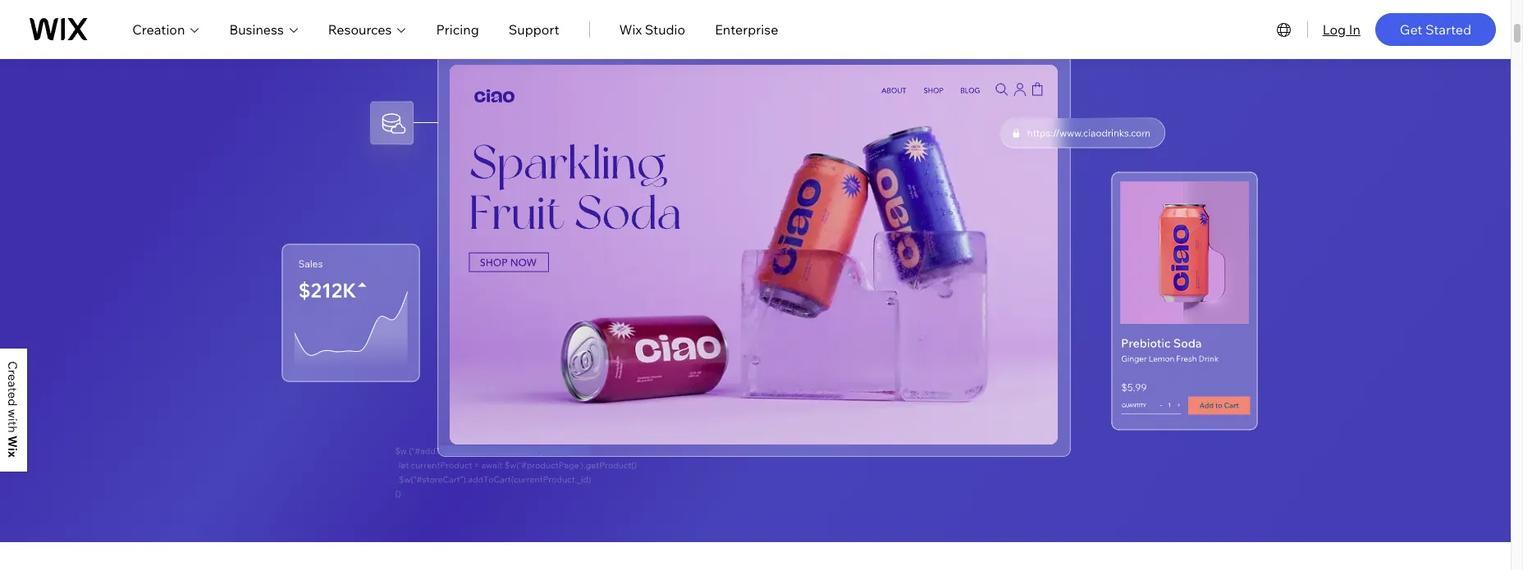 Task type: locate. For each thing, give the bounding box(es) containing it.
business button
[[229, 19, 299, 39]]

started
[[1426, 21, 1472, 37]]

wix
[[619, 21, 642, 37]]

enterprise link
[[715, 19, 778, 39]]

business
[[229, 21, 284, 37]]

wix studio link
[[619, 19, 685, 39]]

get
[[1400, 21, 1423, 37]]

log in
[[1323, 21, 1361, 37]]



Task type: describe. For each thing, give the bounding box(es) containing it.
support link
[[509, 19, 559, 39]]

an ecommerce site for a soda company with a sales graph and mobile checkout image
[[449, 65, 1057, 445]]

resources button
[[328, 19, 407, 39]]

log in link
[[1323, 19, 1361, 39]]

glass ns.png image
[[1000, 118, 1164, 148]]

studio
[[645, 21, 685, 37]]

created with wix image
[[8, 362, 17, 458]]

get started
[[1400, 21, 1472, 37]]

in
[[1349, 21, 1361, 37]]

pricing
[[436, 21, 479, 37]]

log
[[1323, 21, 1346, 37]]

enterprise
[[715, 21, 778, 37]]

pricing link
[[436, 19, 479, 39]]

wix studio
[[619, 21, 685, 37]]

get started link
[[1375, 13, 1496, 46]]

support
[[509, 21, 559, 37]]

creation button
[[132, 19, 200, 39]]

creation
[[132, 21, 185, 37]]

resources
[[328, 21, 392, 37]]

language selector, english selected image
[[1274, 19, 1294, 39]]



Task type: vqa. For each thing, say whether or not it's contained in the screenshot.
to
no



